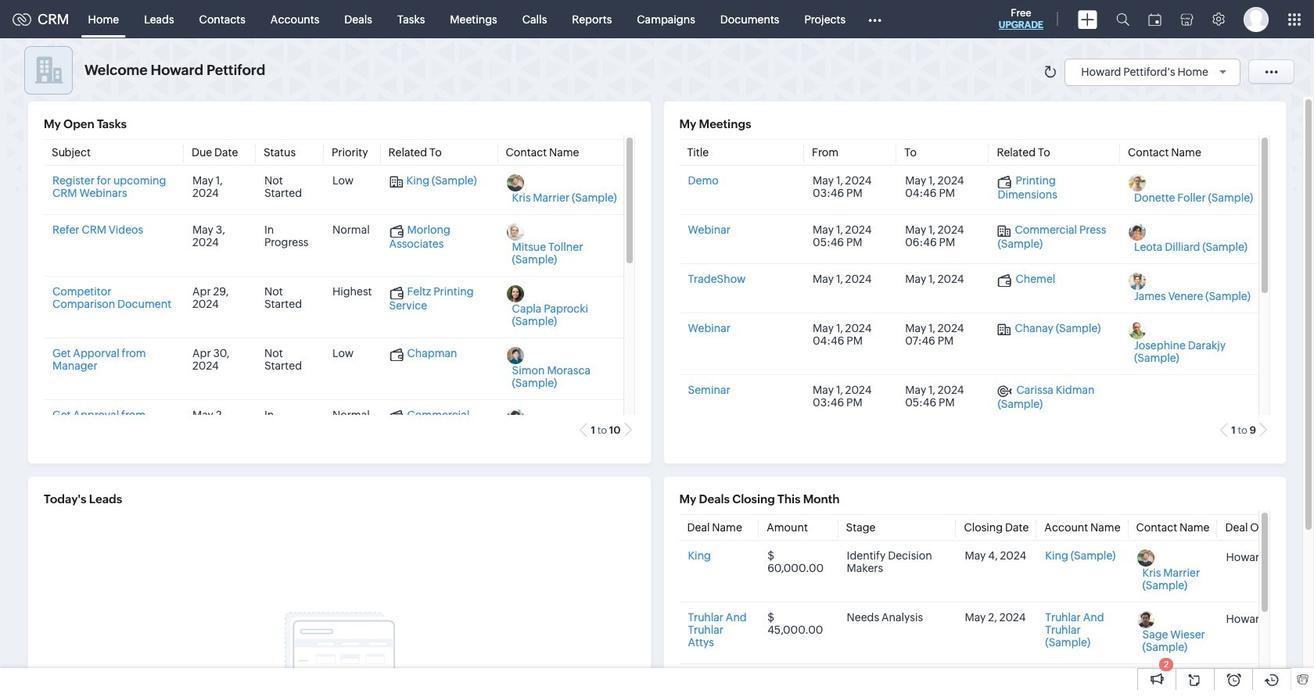 Task type: vqa. For each thing, say whether or not it's contained in the screenshot.
Notes to the bottom
no



Task type: locate. For each thing, give the bounding box(es) containing it.
create menu element
[[1068, 0, 1107, 38]]

profile image
[[1244, 7, 1269, 32]]

create menu image
[[1078, 10, 1097, 29]]

search image
[[1116, 13, 1129, 26]]

profile element
[[1234, 0, 1278, 38]]



Task type: describe. For each thing, give the bounding box(es) containing it.
logo image
[[13, 13, 31, 25]]

calendar image
[[1148, 13, 1162, 25]]

Other Modules field
[[858, 7, 892, 32]]

search element
[[1107, 0, 1139, 38]]



